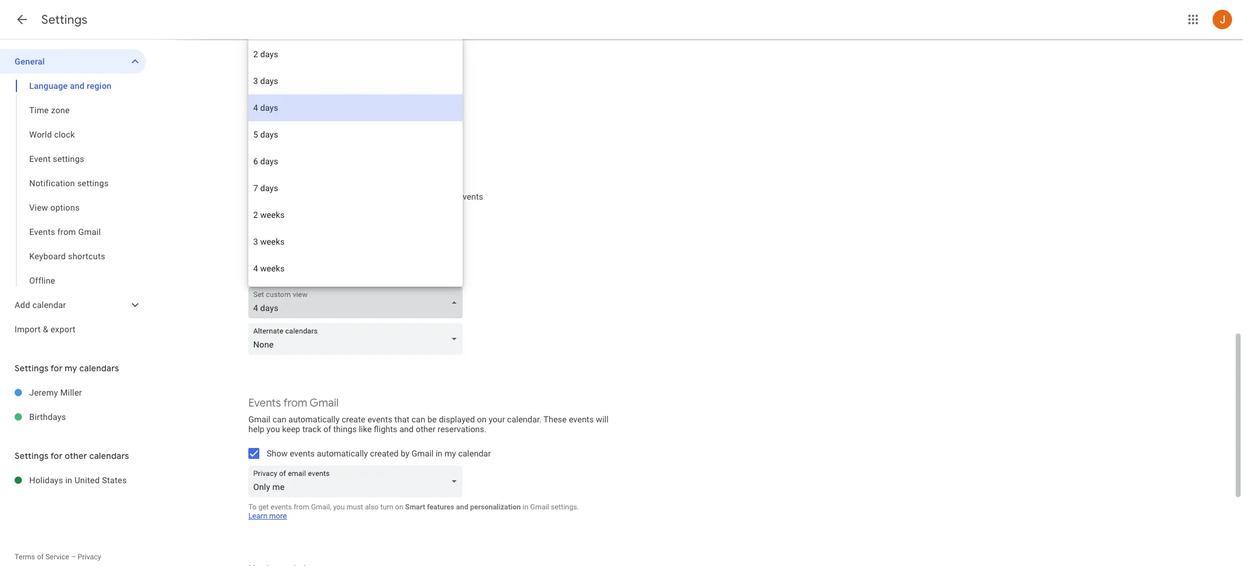 Task type: describe. For each thing, give the bounding box(es) containing it.
play notification sounds
[[267, 32, 358, 42]]

4 days option
[[248, 94, 463, 121]]

clock
[[54, 130, 75, 139]]

to get events from gmail, you must also turn on smart features and personalization in gmail settings. learn more
[[248, 503, 579, 521]]

like
[[359, 424, 372, 434]]

0 horizontal spatial the
[[297, 211, 309, 221]]

"yes"
[[397, 52, 417, 62]]

1 horizontal spatial view options
[[248, 108, 312, 122]]

events inside to get events from gmail, you must also turn on smart features and personalization in gmail settings. learn more
[[271, 503, 292, 512]]

play
[[267, 32, 283, 42]]

only
[[306, 52, 321, 62]]

set custom view list box
[[248, 36, 463, 287]]

"maybe"
[[429, 52, 459, 62]]

birthdays tree item
[[0, 405, 146, 429]]

3 weeks option
[[248, 228, 463, 255]]

2 can from the left
[[412, 415, 426, 424]]

display
[[267, 192, 294, 202]]

calendar inside "tree"
[[32, 300, 66, 310]]

events down the "size" at the left top of the page
[[382, 211, 407, 221]]

automatically inside 'events from gmail gmail can automatically create events that can be displayed on your calendar. these events will help you keep track of things like flights and other reservations.'
[[289, 415, 340, 424]]

show declined events
[[267, 153, 349, 163]]

features
[[427, 503, 454, 512]]

settings for notification settings
[[77, 178, 109, 188]]

reduce the brightness of past events
[[267, 211, 407, 221]]

same
[[367, 192, 388, 202]]

world
[[29, 130, 52, 139]]

on inside to get events from gmail, you must also turn on smart features and personalization in gmail settings. learn more
[[395, 503, 404, 512]]

time
[[29, 105, 49, 115]]

2 side from the left
[[355, 231, 371, 241]]

events for events from gmail gmail can automatically create events that can be displayed on your calendar. these events will help you keep track of things like flights and other reservations.
[[248, 396, 281, 410]]

learn more link
[[248, 512, 287, 521]]

gmail left keep
[[248, 415, 271, 424]]

have
[[335, 52, 353, 62]]

notification
[[285, 32, 328, 42]]

i
[[331, 52, 333, 62]]

gmail up shortcuts
[[78, 227, 101, 237]]

calendars for settings for my calendars
[[79, 363, 119, 374]]

gmail down "be" at left
[[412, 449, 434, 459]]

view calendars side by side in day view
[[267, 231, 417, 241]]

0 vertical spatial calendars
[[287, 231, 324, 241]]

settings.
[[551, 503, 579, 512]]

0 horizontal spatial of
[[37, 553, 44, 561]]

show events automatically created by gmail in my calendar
[[267, 449, 491, 459]]

0 vertical spatial the
[[353, 192, 365, 202]]

events for events from gmail
[[29, 227, 55, 237]]

add calendar
[[15, 300, 66, 310]]

these
[[544, 415, 567, 424]]

things
[[333, 424, 357, 434]]

if
[[324, 52, 329, 62]]

more
[[269, 512, 287, 521]]

will
[[596, 415, 609, 424]]

and inside "tree"
[[70, 81, 85, 91]]

in inside to get events from gmail, you must also turn on smart features and personalization in gmail settings. learn more
[[523, 503, 529, 512]]

from inside to get events from gmail, you must also turn on smart features and personalization in gmail settings. learn more
[[294, 503, 309, 512]]

me
[[292, 52, 304, 62]]

you inside 'events from gmail gmail can automatically create events that can be displayed on your calendar. these events will help you keep track of things like flights and other reservations.'
[[267, 424, 280, 434]]

5 days option
[[248, 121, 463, 148]]

time zone
[[29, 105, 70, 115]]

holidays in united states
[[29, 476, 127, 485]]

settings for my calendars
[[15, 363, 119, 374]]

declined
[[290, 153, 322, 163]]

your
[[489, 415, 505, 424]]

2 weeks option
[[248, 202, 463, 228]]

responded
[[355, 52, 395, 62]]

view down reduce
[[267, 231, 285, 241]]

sounds
[[330, 32, 358, 42]]

smart
[[405, 503, 425, 512]]

in left day
[[373, 231, 380, 241]]

0 horizontal spatial my
[[65, 363, 77, 374]]

–
[[71, 553, 76, 561]]

events left that
[[368, 415, 393, 424]]

settings for my calendars tree
[[0, 381, 146, 429]]

events from gmail gmail can automatically create events that can be displayed on your calendar. these events will help you keep track of things like flights and other reservations.
[[248, 396, 609, 434]]

show for events from gmail
[[267, 449, 288, 459]]

export
[[51, 325, 76, 334]]

2 horizontal spatial of
[[353, 211, 361, 221]]

holidays in united states tree item
[[0, 468, 146, 493]]

events up reduce the brightness of past events
[[326, 192, 351, 202]]

privacy link
[[78, 553, 101, 561]]

0 vertical spatial by
[[344, 231, 353, 241]]

shorter
[[296, 192, 324, 202]]

view down notification
[[29, 203, 48, 213]]

past
[[363, 211, 380, 221]]

in down reservations.
[[436, 449, 443, 459]]

that
[[395, 415, 410, 424]]

holidays in united states link
[[29, 468, 146, 493]]

learn
[[248, 512, 268, 521]]

events from gmail
[[29, 227, 101, 237]]

to
[[248, 503, 257, 512]]

group containing language and region
[[0, 74, 146, 293]]

1 vertical spatial calendar
[[458, 449, 491, 459]]

get
[[258, 503, 269, 512]]

3 days option
[[248, 68, 463, 94]]

region
[[87, 81, 112, 91]]

event settings
[[29, 154, 84, 164]]

settings heading
[[41, 12, 88, 27]]

brightness
[[311, 211, 351, 221]]

jeremy miller tree item
[[0, 381, 146, 405]]

jeremy
[[29, 388, 58, 398]]

settings for event settings
[[53, 154, 84, 164]]

notification
[[29, 178, 75, 188]]



Task type: locate. For each thing, give the bounding box(es) containing it.
1 horizontal spatial can
[[412, 415, 426, 424]]

view up the show weekends at the left top of the page
[[248, 108, 272, 122]]

on left your
[[477, 415, 487, 424]]

for up holidays
[[51, 451, 63, 462]]

0 vertical spatial of
[[353, 211, 361, 221]]

for for my
[[51, 363, 63, 374]]

also
[[365, 503, 379, 512]]

by down 2 weeks 'option'
[[344, 231, 353, 241]]

automatically left create
[[289, 415, 340, 424]]

1 vertical spatial from
[[283, 396, 307, 410]]

united
[[75, 476, 100, 485]]

import
[[15, 325, 41, 334]]

6 days option
[[248, 148, 463, 175]]

1 horizontal spatial options
[[275, 108, 312, 122]]

0 horizontal spatial calendar
[[32, 300, 66, 310]]

1 horizontal spatial you
[[333, 503, 345, 512]]

1 horizontal spatial and
[[400, 424, 414, 434]]

1 horizontal spatial side
[[355, 231, 371, 241]]

3 show from the top
[[267, 449, 288, 459]]

view
[[248, 108, 272, 122], [29, 203, 48, 213], [267, 231, 285, 241], [398, 231, 417, 241]]

2 days option
[[248, 41, 463, 68]]

2 vertical spatial from
[[294, 503, 309, 512]]

notify
[[267, 52, 290, 62]]

track
[[302, 424, 321, 434]]

terms of service – privacy
[[15, 553, 101, 561]]

1 vertical spatial other
[[65, 451, 87, 462]]

events left will
[[569, 415, 594, 424]]

can left "be" at left
[[412, 415, 426, 424]]

settings for settings for other calendars
[[15, 451, 49, 462]]

for up jeremy miller
[[51, 363, 63, 374]]

2 vertical spatial of
[[37, 553, 44, 561]]

can right "help"
[[273, 415, 286, 424]]

import & export
[[15, 325, 76, 334]]

1 side from the left
[[326, 231, 342, 241]]

calendar.
[[507, 415, 542, 424]]

0 horizontal spatial you
[[267, 424, 280, 434]]

and left "region"
[[70, 81, 85, 91]]

offline
[[29, 276, 55, 286]]

minute
[[430, 192, 456, 202]]

view options
[[248, 108, 312, 122], [29, 203, 80, 213]]

terms of service link
[[15, 553, 69, 561]]

settings
[[53, 154, 84, 164], [77, 178, 109, 188]]

shortcuts
[[68, 252, 105, 261]]

1 vertical spatial and
[[400, 424, 414, 434]]

0 vertical spatial show
[[267, 133, 288, 143]]

1 horizontal spatial of
[[323, 424, 331, 434]]

1 horizontal spatial on
[[477, 415, 487, 424]]

0 vertical spatial calendar
[[32, 300, 66, 310]]

1 horizontal spatial other
[[416, 424, 436, 434]]

my up miller
[[65, 363, 77, 374]]

side
[[326, 231, 342, 241], [355, 231, 371, 241]]

of right terms
[[37, 553, 44, 561]]

0 vertical spatial for
[[51, 363, 63, 374]]

1 vertical spatial the
[[297, 211, 309, 221]]

group
[[0, 74, 146, 293]]

gmail inside to get events from gmail, you must also turn on smart features and personalization in gmail settings. learn more
[[530, 503, 549, 512]]

flights
[[374, 424, 398, 434]]

reduce
[[267, 211, 295, 221]]

of
[[353, 211, 361, 221], [323, 424, 331, 434], [37, 553, 44, 561]]

add
[[15, 300, 30, 310]]

jeremy miller
[[29, 388, 82, 398]]

0 vertical spatial my
[[65, 363, 77, 374]]

the down shorter
[[297, 211, 309, 221]]

calendar up the & at left bottom
[[32, 300, 66, 310]]

settings right go back image
[[41, 12, 88, 27]]

events right minute
[[458, 192, 483, 202]]

events inside 'events from gmail gmail can automatically create events that can be displayed on your calendar. these events will help you keep track of things like flights and other reservations.'
[[248, 396, 281, 410]]

show down keep
[[267, 449, 288, 459]]

0 horizontal spatial can
[[273, 415, 286, 424]]

options
[[275, 108, 312, 122], [50, 203, 80, 213]]

size
[[390, 192, 405, 202]]

privacy
[[78, 553, 101, 561]]

in inside 'tree item'
[[65, 476, 72, 485]]

tree
[[0, 49, 146, 342]]

states
[[102, 476, 127, 485]]

1 horizontal spatial events
[[248, 396, 281, 410]]

calendars down reduce
[[287, 231, 324, 241]]

the left the same
[[353, 192, 365, 202]]

for
[[51, 363, 63, 374], [51, 451, 63, 462]]

personalization
[[470, 503, 521, 512]]

help
[[248, 424, 265, 434]]

0 vertical spatial you
[[267, 424, 280, 434]]

4 weeks option
[[248, 255, 463, 282]]

settings up holidays
[[15, 451, 49, 462]]

other
[[416, 424, 436, 434], [65, 451, 87, 462]]

from for events from gmail
[[57, 227, 76, 237]]

reservations.
[[438, 424, 487, 434]]

0 horizontal spatial side
[[326, 231, 342, 241]]

events down 5 days option
[[324, 153, 349, 163]]

side down reduce the brightness of past events
[[326, 231, 342, 241]]

1 vertical spatial you
[[333, 503, 345, 512]]

world clock
[[29, 130, 75, 139]]

keyboard shortcuts
[[29, 252, 105, 261]]

0 vertical spatial on
[[477, 415, 487, 424]]

be
[[428, 415, 437, 424]]

turn
[[381, 503, 393, 512]]

calendars for settings for other calendars
[[89, 451, 129, 462]]

1 vertical spatial for
[[51, 451, 63, 462]]

settings for other calendars
[[15, 451, 129, 462]]

terms
[[15, 553, 35, 561]]

calendar down reservations.
[[458, 449, 491, 459]]

for for other
[[51, 451, 63, 462]]

1 for from the top
[[51, 363, 63, 374]]

displayed
[[439, 415, 475, 424]]

create
[[342, 415, 366, 424]]

0 vertical spatial and
[[70, 81, 85, 91]]

in left united
[[65, 476, 72, 485]]

created
[[370, 449, 399, 459]]

gmail left settings.
[[530, 503, 549, 512]]

0 horizontal spatial events
[[29, 227, 55, 237]]

1 vertical spatial on
[[395, 503, 404, 512]]

of left past
[[353, 211, 361, 221]]

holidays
[[29, 476, 63, 485]]

2 vertical spatial calendars
[[89, 451, 129, 462]]

1 vertical spatial settings
[[77, 178, 109, 188]]

my down reservations.
[[445, 449, 456, 459]]

1 vertical spatial by
[[401, 449, 410, 459]]

1 horizontal spatial my
[[445, 449, 456, 459]]

view options up the show weekends at the left top of the page
[[248, 108, 312, 122]]

events up "help"
[[248, 396, 281, 410]]

1 vertical spatial events
[[248, 396, 281, 410]]

and right features
[[456, 503, 468, 512]]

display shorter events the same size as 30 minute events
[[267, 192, 483, 202]]

gmail,
[[311, 503, 331, 512]]

in right personalization
[[523, 503, 529, 512]]

2 horizontal spatial and
[[456, 503, 468, 512]]

0 vertical spatial options
[[275, 108, 312, 122]]

notify me only if i have responded "yes" or "maybe"
[[267, 52, 459, 62]]

day
[[382, 231, 396, 241]]

my
[[65, 363, 77, 374], [445, 449, 456, 459]]

you right "help"
[[267, 424, 280, 434]]

notification settings
[[29, 178, 109, 188]]

1 vertical spatial settings
[[15, 363, 49, 374]]

0 vertical spatial settings
[[53, 154, 84, 164]]

in
[[373, 231, 380, 241], [436, 449, 443, 459], [65, 476, 72, 485], [523, 503, 529, 512]]

of inside 'events from gmail gmail can automatically create events that can be displayed on your calendar. these events will help you keep track of things like flights and other reservations.'
[[323, 424, 331, 434]]

0 horizontal spatial view options
[[29, 203, 80, 213]]

1 can from the left
[[273, 415, 286, 424]]

2 for from the top
[[51, 451, 63, 462]]

30
[[418, 192, 428, 202]]

birthdays
[[29, 412, 66, 422]]

events
[[29, 227, 55, 237], [248, 396, 281, 410]]

from up keyboard shortcuts on the top of page
[[57, 227, 76, 237]]

of right track
[[323, 424, 331, 434]]

settings
[[41, 12, 88, 27], [15, 363, 49, 374], [15, 451, 49, 462]]

settings up jeremy
[[15, 363, 49, 374]]

events right get on the left of page
[[271, 503, 292, 512]]

service
[[45, 553, 69, 561]]

1 vertical spatial of
[[323, 424, 331, 434]]

events
[[324, 153, 349, 163], [326, 192, 351, 202], [458, 192, 483, 202], [382, 211, 407, 221], [368, 415, 393, 424], [569, 415, 594, 424], [290, 449, 315, 459], [271, 503, 292, 512]]

can
[[273, 415, 286, 424], [412, 415, 426, 424]]

settings for settings for my calendars
[[15, 363, 49, 374]]

0 vertical spatial events
[[29, 227, 55, 237]]

you left "must"
[[333, 503, 345, 512]]

language and region
[[29, 81, 112, 91]]

side down past
[[355, 231, 371, 241]]

1 horizontal spatial by
[[401, 449, 410, 459]]

you inside to get events from gmail, you must also turn on smart features and personalization in gmail settings. learn more
[[333, 503, 345, 512]]

1 horizontal spatial calendar
[[458, 449, 491, 459]]

options up the show weekends at the left top of the page
[[275, 108, 312, 122]]

other up holidays in united states
[[65, 451, 87, 462]]

as
[[407, 192, 416, 202]]

and right flights
[[400, 424, 414, 434]]

1 vertical spatial show
[[267, 153, 288, 163]]

view options down notification
[[29, 203, 80, 213]]

tree containing general
[[0, 49, 146, 342]]

settings right notification
[[77, 178, 109, 188]]

2 vertical spatial settings
[[15, 451, 49, 462]]

by
[[344, 231, 353, 241], [401, 449, 410, 459]]

options up events from gmail
[[50, 203, 80, 213]]

other inside 'events from gmail gmail can automatically create events that can be displayed on your calendar. these events will help you keep track of things like flights and other reservations.'
[[416, 424, 436, 434]]

1 vertical spatial my
[[445, 449, 456, 459]]

or
[[419, 52, 426, 62]]

calendars up jeremy miller tree item
[[79, 363, 119, 374]]

by right created in the bottom left of the page
[[401, 449, 410, 459]]

None field
[[248, 287, 468, 318], [248, 323, 468, 355], [248, 466, 468, 498], [248, 287, 468, 318], [248, 323, 468, 355], [248, 466, 468, 498]]

go back image
[[15, 12, 29, 27]]

&
[[43, 325, 48, 334]]

2 show from the top
[[267, 153, 288, 163]]

0 vertical spatial view options
[[248, 108, 312, 122]]

automatically down things
[[317, 449, 368, 459]]

1 vertical spatial automatically
[[317, 449, 368, 459]]

calendar
[[32, 300, 66, 310], [458, 449, 491, 459]]

language
[[29, 81, 68, 91]]

show left weekends
[[267, 133, 288, 143]]

1 vertical spatial calendars
[[79, 363, 119, 374]]

0 vertical spatial other
[[416, 424, 436, 434]]

2 vertical spatial show
[[267, 449, 288, 459]]

0 horizontal spatial on
[[395, 503, 404, 512]]

0 horizontal spatial and
[[70, 81, 85, 91]]

events up keyboard
[[29, 227, 55, 237]]

options inside "tree"
[[50, 203, 80, 213]]

birthdays link
[[29, 405, 146, 429]]

0 vertical spatial settings
[[41, 12, 88, 27]]

view right day
[[398, 231, 417, 241]]

other right that
[[416, 424, 436, 434]]

settings for settings
[[41, 12, 88, 27]]

show for view options
[[267, 153, 288, 163]]

settings up notification settings
[[53, 154, 84, 164]]

1 show from the top
[[267, 133, 288, 143]]

you
[[267, 424, 280, 434], [333, 503, 345, 512]]

1 vertical spatial view options
[[29, 203, 80, 213]]

from for events from gmail gmail can automatically create events that can be displayed on your calendar. these events will help you keep track of things like flights and other reservations.
[[283, 396, 307, 410]]

0 vertical spatial automatically
[[289, 415, 340, 424]]

gmail
[[78, 227, 101, 237], [310, 396, 339, 410], [248, 415, 271, 424], [412, 449, 434, 459], [530, 503, 549, 512]]

keyboard
[[29, 252, 66, 261]]

events down track
[[290, 449, 315, 459]]

1 horizontal spatial the
[[353, 192, 365, 202]]

2 vertical spatial and
[[456, 503, 468, 512]]

show down the show weekends at the left top of the page
[[267, 153, 288, 163]]

0 vertical spatial from
[[57, 227, 76, 237]]

the
[[353, 192, 365, 202], [297, 211, 309, 221]]

on inside 'events from gmail gmail can automatically create events that can be displayed on your calendar. these events will help you keep track of things like flights and other reservations.'
[[477, 415, 487, 424]]

weekends
[[290, 133, 328, 143]]

general tree item
[[0, 49, 146, 74]]

from up keep
[[283, 396, 307, 410]]

1 vertical spatial options
[[50, 203, 80, 213]]

0 horizontal spatial by
[[344, 231, 353, 241]]

automatically
[[289, 415, 340, 424], [317, 449, 368, 459]]

from inside 'events from gmail gmail can automatically create events that can be displayed on your calendar. these events will help you keep track of things like flights and other reservations.'
[[283, 396, 307, 410]]

and inside 'events from gmail gmail can automatically create events that can be displayed on your calendar. these events will help you keep track of things like flights and other reservations.'
[[400, 424, 414, 434]]

zone
[[51, 105, 70, 115]]

show weekends
[[267, 133, 328, 143]]

events inside "tree"
[[29, 227, 55, 237]]

miller
[[60, 388, 82, 398]]

calendars
[[287, 231, 324, 241], [79, 363, 119, 374], [89, 451, 129, 462]]

must
[[347, 503, 363, 512]]

calendars up states
[[89, 451, 129, 462]]

gmail up track
[[310, 396, 339, 410]]

0 horizontal spatial other
[[65, 451, 87, 462]]

from left gmail,
[[294, 503, 309, 512]]

and inside to get events from gmail, you must also turn on smart features and personalization in gmail settings. learn more
[[456, 503, 468, 512]]

on right the turn
[[395, 503, 404, 512]]

0 horizontal spatial options
[[50, 203, 80, 213]]

7 days option
[[248, 175, 463, 202]]



Task type: vqa. For each thing, say whether or not it's contained in the screenshot.
second Meetings tree item from the top of the 2nd tree from the bottom of the page
no



